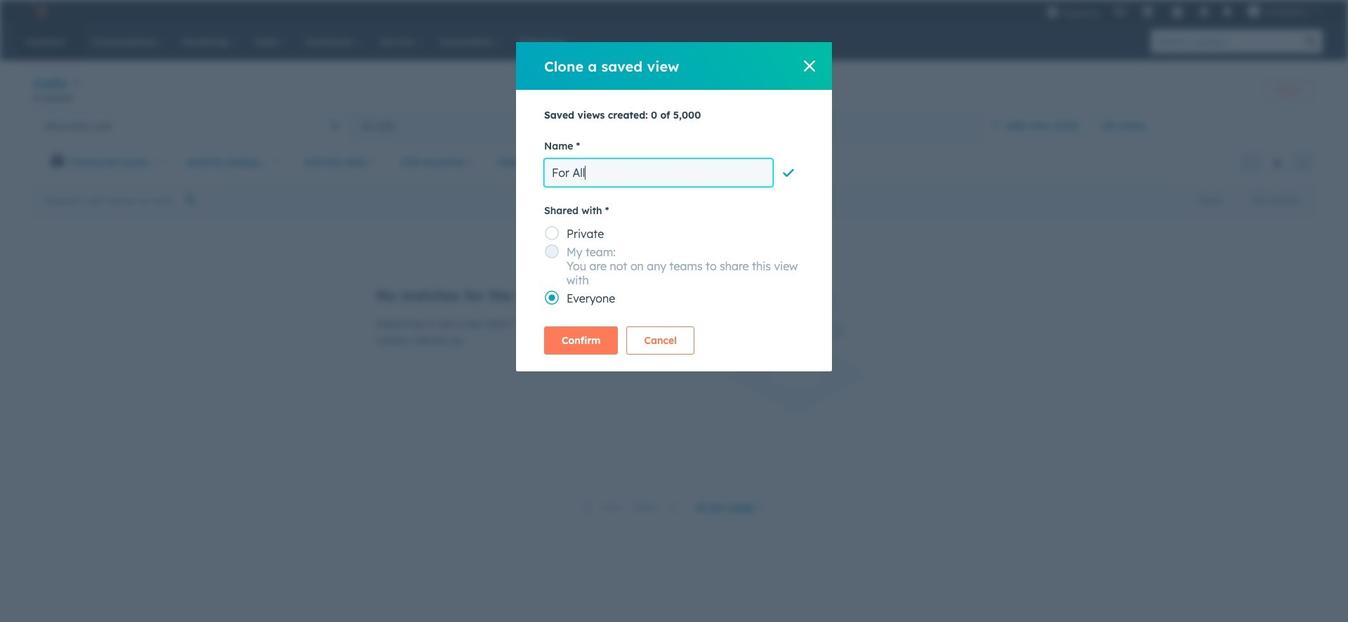 Task type: describe. For each thing, give the bounding box(es) containing it.
marketplaces image
[[1142, 6, 1154, 19]]

Search call name or notes search field
[[37, 188, 208, 213]]



Task type: vqa. For each thing, say whether or not it's contained in the screenshot.
INBOX.
no



Task type: locate. For each thing, give the bounding box(es) containing it.
dialog
[[516, 42, 832, 371]]

menu
[[1039, 0, 1331, 22]]

None text field
[[544, 159, 773, 187]]

Search HubSpot search field
[[1151, 29, 1299, 53]]

pagination navigation
[[575, 499, 687, 517]]

banner
[[34, 73, 1315, 112]]

close image
[[804, 60, 815, 72]]

jacob simon image
[[1248, 5, 1260, 18]]



